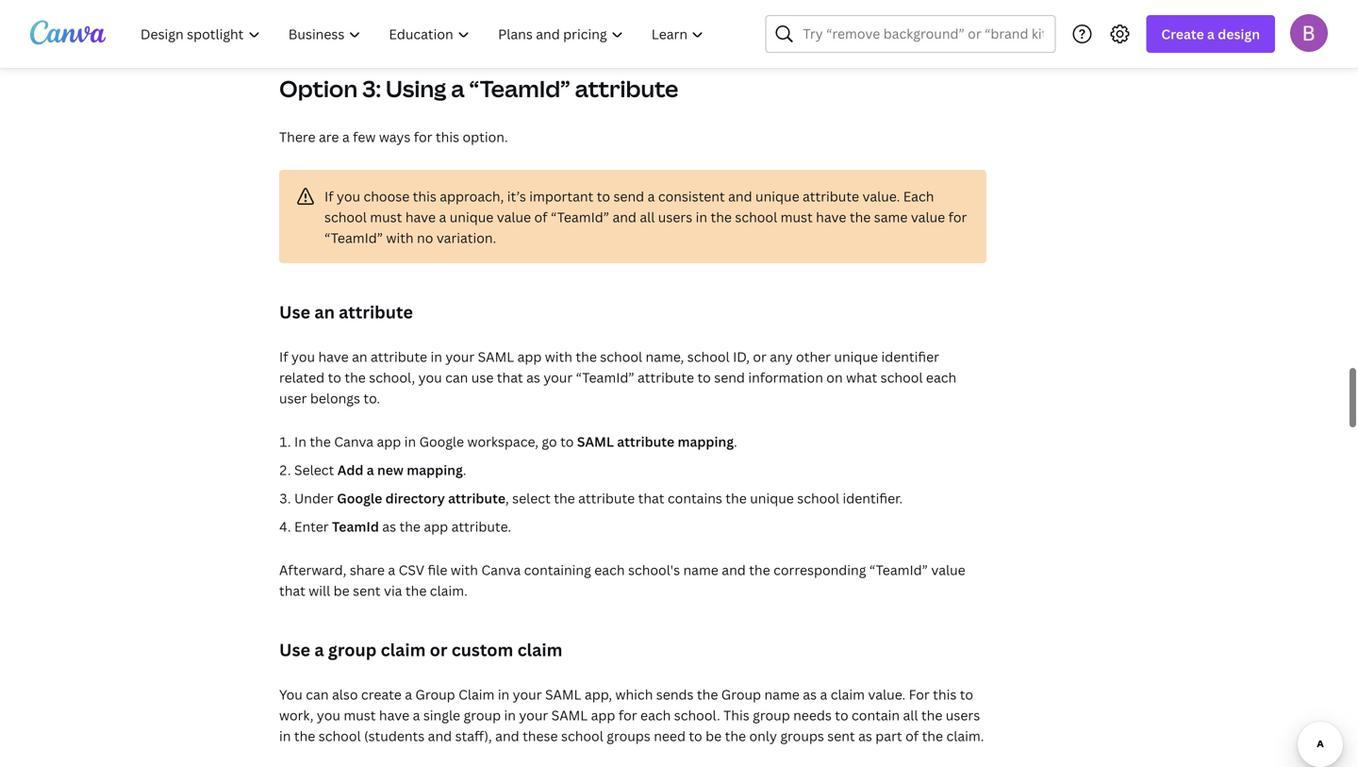 Task type: describe. For each thing, give the bounding box(es) containing it.
you up related
[[292, 347, 315, 365]]

unique down approach,
[[450, 208, 494, 226]]

sends
[[656, 685, 694, 703]]

top level navigation element
[[128, 15, 720, 53]]

a right using at the left top
[[451, 73, 465, 104]]

in
[[294, 432, 307, 450]]

you right school, at the left
[[419, 368, 442, 386]]

name inside afterward, share a csv file with canva containing each school's name and the corresponding "teamid" value that will be sent via the claim.
[[683, 561, 719, 579]]

a right add
[[367, 461, 374, 479]]

must down 'choose'
[[370, 208, 402, 226]]

select
[[512, 489, 551, 507]]

a left consistent
[[648, 187, 655, 205]]

claim inside you can also create a group claim in your saml app, which sends the group name as a claim value. for this to work, you must have a single group in your saml app for each school. this group needs to contain all the users in the school (students and staff), and these school groups need to be the only groups sent as part of the claim.
[[831, 685, 865, 703]]

0 vertical spatial for
[[414, 128, 433, 146]]

there
[[279, 128, 316, 146]]

use
[[472, 368, 494, 386]]

afterward,
[[279, 561, 347, 579]]

it's
[[507, 187, 526, 205]]

0 horizontal spatial google
[[337, 489, 382, 507]]

each inside if you have an attribute in your saml app with the school name, school id, or any other unique identifier related to the school, you can use that as your "teamid" attribute to send information on what school each user belongs to.
[[926, 368, 957, 386]]

value. inside the if you choose this approach, it's important to send a consistent and unique attribute value. each school must have a unique value of "teamid" and all users in the school must have the same value for "teamid" with no variation.
[[863, 187, 900, 205]]

a up variation.
[[439, 208, 447, 226]]

enter teamid as the app attribute.
[[294, 517, 511, 535]]

consistent
[[658, 187, 725, 205]]

a inside dropdown button
[[1208, 25, 1215, 43]]

user
[[279, 389, 307, 407]]

if for if you choose this approach, it's important to send a consistent and unique attribute value. each school must have a unique value of "teamid" and all users in the school must have the same value for "teamid" with no variation.
[[325, 187, 334, 205]]

and inside afterward, share a csv file with canva containing each school's name and the corresponding "teamid" value that will be sent via the claim.
[[722, 561, 746, 579]]

ways
[[379, 128, 411, 146]]

(students
[[364, 727, 425, 745]]

Try "remove background" or "brand kit" search field
[[803, 16, 1044, 52]]

which
[[616, 685, 653, 703]]

under google directory attribute , select the attribute that contains the unique school identifier.
[[294, 489, 903, 507]]

0 horizontal spatial group
[[328, 638, 377, 661]]

select add a new mapping .
[[294, 461, 466, 479]]

containing
[[524, 561, 591, 579]]

under
[[294, 489, 334, 507]]

1 vertical spatial that
[[638, 489, 665, 507]]

as right teamid in the left bottom of the page
[[382, 517, 396, 535]]

of inside you can also create a group claim in your saml app, which sends the group name as a claim value. for this to work, you must have a single group in your saml app for each school. this group needs to contain all the users in the school (students and staff), and these school groups need to be the only groups sent as part of the claim.
[[906, 727, 919, 745]]

you inside you can also create a group claim in your saml app, which sends the group name as a claim value. for this to work, you must have a single group in your saml app for each school. this group needs to contain all the users in the school (students and staff), and these school groups need to be the only groups sent as part of the claim.
[[317, 706, 341, 724]]

these
[[523, 727, 558, 745]]

app inside if you have an attribute in your saml app with the school name, school id, or any other unique identifier related to the school, you can use that as your "teamid" attribute to send information on what school each user belongs to.
[[518, 347, 542, 365]]

contain
[[852, 706, 900, 724]]

be inside you can also create a group claim in your saml app, which sends the group name as a claim value. for this to work, you must have a single group in your saml app for each school. this group needs to contain all the users in the school (students and staff), and these school groups need to be the only groups sent as part of the claim.
[[706, 727, 722, 745]]

a right create
[[405, 685, 412, 703]]

new
[[377, 461, 404, 479]]

name,
[[646, 347, 684, 365]]

value inside afterward, share a csv file with canva containing each school's name and the corresponding "teamid" value that will be sent via the claim.
[[932, 561, 966, 579]]

school,
[[369, 368, 415, 386]]

use for use a group claim or custom claim
[[279, 638, 310, 661]]

create a design
[[1162, 25, 1260, 43]]

for inside you can also create a group claim in your saml app, which sends the group name as a claim value. for this to work, you must have a single group in your saml app for each school. this group needs to contain all the users in the school (students and staff), and these school groups need to be the only groups sent as part of the claim.
[[619, 706, 637, 724]]

0 vertical spatial canva
[[334, 432, 374, 450]]

to down school.
[[689, 727, 703, 745]]

staff),
[[455, 727, 492, 745]]

claim
[[459, 685, 495, 703]]

design
[[1218, 25, 1260, 43]]

canva inside afterward, share a csv file with canva containing each school's name and the corresponding "teamid" value that will be sent via the claim.
[[482, 561, 521, 579]]

as up needs
[[803, 685, 817, 703]]

have up no on the top of the page
[[406, 208, 436, 226]]

this
[[724, 706, 750, 724]]

saml inside if you have an attribute in your saml app with the school name, school id, or any other unique identifier related to the school, you can use that as your "teamid" attribute to send information on what school each user belongs to.
[[478, 347, 514, 365]]

for
[[909, 685, 930, 703]]

afterward, share a csv file with canva containing each school's name and the corresponding "teamid" value that will be sent via the claim.
[[279, 561, 966, 599]]

,
[[506, 489, 509, 507]]

as down contain
[[859, 727, 873, 745]]

using
[[386, 73, 447, 104]]

sent inside afterward, share a csv file with canva containing each school's name and the corresponding "teamid" value that will be sent via the claim.
[[353, 581, 381, 599]]

there are a few ways for this option.
[[279, 128, 508, 146]]

id,
[[733, 347, 750, 365]]

1 groups from the left
[[607, 727, 651, 745]]

create a design button
[[1147, 15, 1276, 53]]

all inside you can also create a group claim in your saml app, which sends the group name as a claim value. for this to work, you must have a single group in your saml app for each school. this group needs to contain all the users in the school (students and staff), and these school groups need to be the only groups sent as part of the claim.
[[903, 706, 918, 724]]

are
[[319, 128, 339, 146]]

corresponding
[[774, 561, 867, 579]]

contains
[[668, 489, 723, 507]]

to.
[[364, 389, 380, 407]]

2 group from the left
[[722, 685, 761, 703]]

school.
[[674, 706, 721, 724]]

unique right consistent
[[756, 187, 800, 205]]

part
[[876, 727, 903, 745]]

no
[[417, 229, 433, 247]]

1 group from the left
[[416, 685, 455, 703]]

directory
[[386, 489, 445, 507]]

go
[[542, 432, 557, 450]]

a up needs
[[820, 685, 828, 703]]

bob builder image
[[1291, 14, 1328, 52]]

via
[[384, 581, 402, 599]]

all inside the if you choose this approach, it's important to send a consistent and unique attribute value. each school must have a unique value of "teamid" and all users in the school must have the same value for "teamid" with no variation.
[[640, 208, 655, 226]]

saml down app,
[[552, 706, 588, 724]]

of inside the if you choose this approach, it's important to send a consistent and unique attribute value. each school must have a unique value of "teamid" and all users in the school must have the same value for "teamid" with no variation.
[[534, 208, 548, 226]]

with inside the if you choose this approach, it's important to send a consistent and unique attribute value. each school must have a unique value of "teamid" and all users in the school must have the same value for "teamid" with no variation.
[[386, 229, 414, 247]]

unique inside if you have an attribute in your saml app with the school name, school id, or any other unique identifier related to the school, you can use that as your "teamid" attribute to send information on what school each user belongs to.
[[834, 347, 878, 365]]

with inside afterward, share a csv file with canva containing each school's name and the corresponding "teamid" value that will be sent via the claim.
[[451, 561, 478, 579]]

use for use an attribute
[[279, 300, 310, 323]]

have inside if you have an attribute in your saml app with the school name, school id, or any other unique identifier related to the school, you can use that as your "teamid" attribute to send information on what school each user belongs to.
[[318, 347, 349, 365]]

to right 'for'
[[960, 685, 974, 703]]

if you have an attribute in your saml app with the school name, school id, or any other unique identifier related to the school, you can use that as your "teamid" attribute to send information on what school each user belongs to.
[[279, 347, 957, 407]]

app inside you can also create a group claim in your saml app, which sends the group name as a claim value. for this to work, you must have a single group in your saml app for each school. this group needs to contain all the users in the school (students and staff), and these school groups need to be the only groups sent as part of the claim.
[[591, 706, 616, 724]]

or inside if you have an attribute in your saml app with the school name, school id, or any other unique identifier related to the school, you can use that as your "teamid" attribute to send information on what school each user belongs to.
[[753, 347, 767, 365]]

work,
[[279, 706, 314, 724]]

must left same
[[781, 208, 813, 226]]

teamid
[[332, 517, 379, 535]]

send inside if you have an attribute in your saml app with the school name, school id, or any other unique identifier related to the school, you can use that as your "teamid" attribute to send information on what school each user belongs to.
[[714, 368, 745, 386]]

what
[[846, 368, 878, 386]]

share
[[350, 561, 385, 579]]

app,
[[585, 685, 612, 703]]

create
[[1162, 25, 1205, 43]]

in the canva app in google workspace, go to saml attribute mapping .
[[294, 432, 737, 450]]

in inside if you have an attribute in your saml app with the school name, school id, or any other unique identifier related to the school, you can use that as your "teamid" attribute to send information on what school each user belongs to.
[[431, 347, 442, 365]]



Task type: vqa. For each thing, say whether or not it's contained in the screenshot.


Task type: locate. For each thing, give the bounding box(es) containing it.
2 horizontal spatial that
[[638, 489, 665, 507]]

send left consistent
[[614, 187, 645, 205]]

a left the csv
[[388, 561, 395, 579]]

0 horizontal spatial canva
[[334, 432, 374, 450]]

0 horizontal spatial with
[[386, 229, 414, 247]]

to right the important
[[597, 187, 610, 205]]

1 horizontal spatial that
[[497, 368, 523, 386]]

2 use from the top
[[279, 638, 310, 661]]

belongs
[[310, 389, 360, 407]]

google up teamid in the left bottom of the page
[[337, 489, 382, 507]]

google left workspace,
[[419, 432, 464, 450]]

use up related
[[279, 300, 310, 323]]

choose
[[364, 187, 410, 205]]

1 horizontal spatial .
[[734, 432, 737, 450]]

users down consistent
[[658, 208, 693, 226]]

2 horizontal spatial each
[[926, 368, 957, 386]]

you can also create a group claim in your saml app, which sends the group name as a claim value. for this to work, you must have a single group in your saml app for each school. this group needs to contain all the users in the school (students and staff), and these school groups need to be the only groups sent as part of the claim.
[[279, 685, 984, 745]]

2 vertical spatial that
[[279, 581, 306, 599]]

app up new
[[377, 432, 401, 450]]

this
[[436, 128, 460, 146], [413, 187, 437, 205], [933, 685, 957, 703]]

group up only
[[753, 706, 790, 724]]

1 horizontal spatial claim
[[518, 638, 563, 661]]

"teamid" inside afterward, share a csv file with canva containing each school's name and the corresponding "teamid" value that will be sent via the claim.
[[870, 561, 928, 579]]

approach,
[[440, 187, 504, 205]]

canva down attribute.
[[482, 561, 521, 579]]

0 horizontal spatial .
[[463, 461, 466, 479]]

0 vertical spatial users
[[658, 208, 693, 226]]

you
[[337, 187, 360, 205], [292, 347, 315, 365], [419, 368, 442, 386], [317, 706, 341, 724]]

that left will on the bottom of page
[[279, 581, 306, 599]]

that left contains
[[638, 489, 665, 507]]

as right the use
[[527, 368, 540, 386]]

option.
[[463, 128, 508, 146]]

that
[[497, 368, 523, 386], [638, 489, 665, 507], [279, 581, 306, 599]]

same
[[874, 208, 908, 226]]

must
[[370, 208, 402, 226], [781, 208, 813, 226], [344, 706, 376, 724]]

2 horizontal spatial claim
[[831, 685, 865, 703]]

workspace,
[[467, 432, 539, 450]]

only
[[750, 727, 777, 745]]

saml
[[478, 347, 514, 365], [577, 432, 614, 450], [545, 685, 582, 703], [552, 706, 588, 724]]

users
[[658, 208, 693, 226], [946, 706, 980, 724]]

app down directory at the left of page
[[424, 517, 448, 535]]

1 vertical spatial name
[[765, 685, 800, 703]]

group up this
[[722, 685, 761, 703]]

identifier
[[882, 347, 940, 365]]

group down claim
[[464, 706, 501, 724]]

for down which
[[619, 706, 637, 724]]

0 vertical spatial that
[[497, 368, 523, 386]]

0 vertical spatial use
[[279, 300, 310, 323]]

also
[[332, 685, 358, 703]]

you inside the if you choose this approach, it's important to send a consistent and unique attribute value. each school must have a unique value of "teamid" and all users in the school must have the same value for "teamid" with no variation.
[[337, 187, 360, 205]]

use an attribute
[[279, 300, 413, 323]]

1 horizontal spatial each
[[641, 706, 671, 724]]

create
[[361, 685, 402, 703]]

1 vertical spatial be
[[706, 727, 722, 745]]

custom
[[452, 638, 514, 661]]

0 horizontal spatial be
[[334, 581, 350, 599]]

users inside the if you choose this approach, it's important to send a consistent and unique attribute value. each school must have a unique value of "teamid" and all users in the school must have the same value for "teamid" with no variation.
[[658, 208, 693, 226]]

0 vertical spatial this
[[436, 128, 460, 146]]

2 horizontal spatial group
[[753, 706, 790, 724]]

that inside if you have an attribute in your saml app with the school name, school id, or any other unique identifier related to the school, you can use that as your "teamid" attribute to send information on what school each user belongs to.
[[497, 368, 523, 386]]

a inside afterward, share a csv file with canva containing each school's name and the corresponding "teamid" value that will be sent via the claim.
[[388, 561, 395, 579]]

if inside the if you choose this approach, it's important to send a consistent and unique attribute value. each school must have a unique value of "teamid" and all users in the school must have the same value for "teamid" with no variation.
[[325, 187, 334, 205]]

an up related
[[314, 300, 335, 323]]

1 horizontal spatial groups
[[781, 727, 824, 745]]

1 horizontal spatial mapping
[[678, 432, 734, 450]]

group up single
[[416, 685, 455, 703]]

1 horizontal spatial claim.
[[947, 727, 984, 745]]

0 horizontal spatial an
[[314, 300, 335, 323]]

0 vertical spatial each
[[926, 368, 957, 386]]

1 horizontal spatial if
[[325, 187, 334, 205]]

option 3: using a "teamid" attribute
[[279, 73, 679, 104]]

1 vertical spatial sent
[[828, 727, 855, 745]]

have inside you can also create a group claim in your saml app, which sends the group name as a claim value. for this to work, you must have a single group in your saml app for each school. this group needs to contain all the users in the school (students and staff), and these school groups need to be the only groups sent as part of the claim.
[[379, 706, 410, 724]]

a left the 'design'
[[1208, 25, 1215, 43]]

if left 'choose'
[[325, 187, 334, 205]]

must inside you can also create a group claim in your saml app, which sends the group name as a claim value. for this to work, you must have a single group in your saml app for each school. this group needs to contain all the users in the school (students and staff), and these school groups need to be the only groups sent as part of the claim.
[[344, 706, 376, 724]]

add
[[337, 461, 364, 479]]

0 vertical spatial .
[[734, 432, 737, 450]]

1 vertical spatial use
[[279, 638, 310, 661]]

group up also
[[328, 638, 377, 661]]

an up to.
[[352, 347, 368, 365]]

attribute
[[575, 73, 679, 104], [803, 187, 860, 205], [339, 300, 413, 323], [371, 347, 427, 365], [638, 368, 694, 386], [617, 432, 675, 450], [448, 489, 506, 507], [578, 489, 635, 507]]

saml up the use
[[478, 347, 514, 365]]

if for if you have an attribute in your saml app with the school name, school id, or any other unique identifier related to the school, you can use that as your "teamid" attribute to send information on what school each user belongs to.
[[279, 347, 288, 365]]

1 vertical spatial google
[[337, 489, 382, 507]]

can inside if you have an attribute in your saml app with the school name, school id, or any other unique identifier related to the school, you can use that as your "teamid" attribute to send information on what school each user belongs to.
[[445, 368, 468, 386]]

google
[[419, 432, 464, 450], [337, 489, 382, 507]]

the
[[711, 208, 732, 226], [850, 208, 871, 226], [576, 347, 597, 365], [345, 368, 366, 386], [310, 432, 331, 450], [554, 489, 575, 507], [726, 489, 747, 507], [400, 517, 421, 535], [749, 561, 770, 579], [406, 581, 427, 599], [697, 685, 718, 703], [922, 706, 943, 724], [294, 727, 315, 745], [725, 727, 746, 745], [922, 727, 943, 745]]

0 vertical spatial value.
[[863, 187, 900, 205]]

any
[[770, 347, 793, 365]]

this right 'choose'
[[413, 187, 437, 205]]

claim. inside you can also create a group claim in your saml app, which sends the group name as a claim value. for this to work, you must have a single group in your saml app for each school. this group needs to contain all the users in the school (students and staff), and these school groups need to be the only groups sent as part of the claim.
[[947, 727, 984, 745]]

to
[[597, 187, 610, 205], [328, 368, 341, 386], [698, 368, 711, 386], [560, 432, 574, 450], [960, 685, 974, 703], [835, 706, 849, 724], [689, 727, 703, 745]]

saml left app,
[[545, 685, 582, 703]]

few
[[353, 128, 376, 146]]

1 vertical spatial claim.
[[947, 727, 984, 745]]

2 vertical spatial each
[[641, 706, 671, 724]]

each
[[926, 368, 957, 386], [595, 561, 625, 579], [641, 706, 671, 724]]

if up related
[[279, 347, 288, 365]]

app
[[518, 347, 542, 365], [377, 432, 401, 450], [424, 517, 448, 535], [591, 706, 616, 724]]

with
[[386, 229, 414, 247], [545, 347, 573, 365], [451, 561, 478, 579]]

. down id,
[[734, 432, 737, 450]]

need
[[654, 727, 686, 745]]

0 vertical spatial all
[[640, 208, 655, 226]]

this inside the if you choose this approach, it's important to send a consistent and unique attribute value. each school must have a unique value of "teamid" and all users in the school must have the same value for "teamid" with no variation.
[[413, 187, 437, 205]]

to up belongs on the left of the page
[[328, 368, 341, 386]]

unique right contains
[[750, 489, 794, 507]]

your
[[446, 347, 475, 365], [544, 368, 573, 386], [513, 685, 542, 703], [519, 706, 548, 724]]

users right contain
[[946, 706, 980, 724]]

1 vertical spatial can
[[306, 685, 329, 703]]

1 horizontal spatial be
[[706, 727, 722, 745]]

0 horizontal spatial each
[[595, 561, 625, 579]]

claim. inside afterward, share a csv file with canva containing each school's name and the corresponding "teamid" value that will be sent via the claim.
[[430, 581, 468, 599]]

0 horizontal spatial claim.
[[430, 581, 468, 599]]

1 horizontal spatial users
[[946, 706, 980, 724]]

groups left need
[[607, 727, 651, 745]]

with inside if you have an attribute in your saml app with the school name, school id, or any other unique identifier related to the school, you can use that as your "teamid" attribute to send information on what school each user belongs to.
[[545, 347, 573, 365]]

option
[[279, 73, 358, 104]]

send inside the if you choose this approach, it's important to send a consistent and unique attribute value. each school must have a unique value of "teamid" and all users in the school must have the same value for "teamid" with no variation.
[[614, 187, 645, 205]]

0 horizontal spatial groups
[[607, 727, 651, 745]]

be right will on the bottom of page
[[334, 581, 350, 599]]

mapping up directory at the left of page
[[407, 461, 463, 479]]

0 vertical spatial mapping
[[678, 432, 734, 450]]

1 horizontal spatial name
[[765, 685, 800, 703]]

0 horizontal spatial if
[[279, 347, 288, 365]]

to right go at the bottom left of page
[[560, 432, 574, 450]]

sent down needs
[[828, 727, 855, 745]]

value. inside you can also create a group claim in your saml app, which sends the group name as a claim value. for this to work, you must have a single group in your saml app for each school. this group needs to contain all the users in the school (students and staff), and these school groups need to be the only groups sent as part of the claim.
[[868, 685, 906, 703]]

1 vertical spatial if
[[279, 347, 288, 365]]

as inside if you have an attribute in your saml app with the school name, school id, or any other unique identifier related to the school, you can use that as your "teamid" attribute to send information on what school each user belongs to.
[[527, 368, 540, 386]]

sent
[[353, 581, 381, 599], [828, 727, 855, 745]]

1 use from the top
[[279, 300, 310, 323]]

1 vertical spatial send
[[714, 368, 745, 386]]

unique up what
[[834, 347, 878, 365]]

have left same
[[816, 208, 847, 226]]

canva up add
[[334, 432, 374, 450]]

each left school's
[[595, 561, 625, 579]]

claim
[[381, 638, 426, 661], [518, 638, 563, 661], [831, 685, 865, 703]]

0 horizontal spatial sent
[[353, 581, 381, 599]]

each up need
[[641, 706, 671, 724]]

you down also
[[317, 706, 341, 724]]

will
[[309, 581, 330, 599]]

important
[[530, 187, 594, 205]]

1 vertical spatial with
[[545, 347, 573, 365]]

with up go at the bottom left of page
[[545, 347, 573, 365]]

value
[[497, 208, 531, 226], [911, 208, 946, 226], [932, 561, 966, 579]]

each down identifier
[[926, 368, 957, 386]]

each
[[904, 187, 934, 205]]

claim up create
[[381, 638, 426, 661]]

select
[[294, 461, 334, 479]]

name up needs
[[765, 685, 800, 703]]

1 vertical spatial this
[[413, 187, 437, 205]]

0 vertical spatial with
[[386, 229, 414, 247]]

a down will on the bottom of page
[[314, 638, 324, 661]]

can inside you can also create a group claim in your saml app, which sends the group name as a claim value. for this to work, you must have a single group in your saml app for each school. this group needs to contain all the users in the school (students and staff), and these school groups need to be the only groups sent as part of the claim.
[[306, 685, 329, 703]]

mapping
[[678, 432, 734, 450], [407, 461, 463, 479]]

0 vertical spatial send
[[614, 187, 645, 205]]

have
[[406, 208, 436, 226], [816, 208, 847, 226], [318, 347, 349, 365], [379, 706, 410, 724]]

0 horizontal spatial or
[[430, 638, 448, 661]]

0 horizontal spatial for
[[414, 128, 433, 146]]

2 horizontal spatial with
[[545, 347, 573, 365]]

have up (students
[[379, 706, 410, 724]]

be down school.
[[706, 727, 722, 745]]

if inside if you have an attribute in your saml app with the school name, school id, or any other unique identifier related to the school, you can use that as your "teamid" attribute to send information on what school each user belongs to.
[[279, 347, 288, 365]]

1 vertical spatial users
[[946, 706, 980, 724]]

app up in the canva app in google workspace, go to saml attribute mapping .
[[518, 347, 542, 365]]

1 horizontal spatial for
[[619, 706, 637, 724]]

0 vertical spatial google
[[419, 432, 464, 450]]

csv
[[399, 561, 425, 579]]

of
[[534, 208, 548, 226], [906, 727, 919, 745]]

an inside if you have an attribute in your saml app with the school name, school id, or any other unique identifier related to the school, you can use that as your "teamid" attribute to send information on what school each user belongs to.
[[352, 347, 368, 365]]

you left 'choose'
[[337, 187, 360, 205]]

on
[[827, 368, 843, 386]]

1 horizontal spatial group
[[464, 706, 501, 724]]

1 vertical spatial .
[[463, 461, 466, 479]]

that inside afterward, share a csv file with canva containing each school's name and the corresponding "teamid" value that will be sent via the claim.
[[279, 581, 306, 599]]

group
[[328, 638, 377, 661], [464, 706, 501, 724], [753, 706, 790, 724]]

0 vertical spatial of
[[534, 208, 548, 226]]

variation.
[[437, 229, 496, 247]]

all
[[640, 208, 655, 226], [903, 706, 918, 724]]

or left custom
[[430, 638, 448, 661]]

this inside you can also create a group claim in your saml app, which sends the group name as a claim value. for this to work, you must have a single group in your saml app for each school. this group needs to contain all the users in the school (students and staff), and these school groups need to be the only groups sent as part of the claim.
[[933, 685, 957, 703]]

school
[[325, 208, 367, 226], [735, 208, 778, 226], [600, 347, 643, 365], [688, 347, 730, 365], [881, 368, 923, 386], [797, 489, 840, 507], [319, 727, 361, 745], [561, 727, 604, 745]]

0 horizontal spatial all
[[640, 208, 655, 226]]

enter
[[294, 517, 329, 535]]

0 horizontal spatial of
[[534, 208, 548, 226]]

saml right go at the bottom left of page
[[577, 432, 614, 450]]

2 vertical spatial this
[[933, 685, 957, 703]]

app down app,
[[591, 706, 616, 724]]

or
[[753, 347, 767, 365], [430, 638, 448, 661]]

use
[[279, 300, 310, 323], [279, 638, 310, 661]]

1 vertical spatial mapping
[[407, 461, 463, 479]]

needs
[[794, 706, 832, 724]]

1 horizontal spatial canva
[[482, 561, 521, 579]]

if you choose this approach, it's important to send a consistent and unique attribute value. each school must have a unique value of "teamid" and all users in the school must have the same value for "teamid" with no variation.
[[325, 187, 967, 247]]

canva
[[334, 432, 374, 450], [482, 561, 521, 579]]

2 groups from the left
[[781, 727, 824, 745]]

with right the file
[[451, 561, 478, 579]]

use up you
[[279, 638, 310, 661]]

2 horizontal spatial for
[[949, 208, 967, 226]]

0 horizontal spatial claim
[[381, 638, 426, 661]]

other
[[796, 347, 831, 365]]

single
[[423, 706, 460, 724]]

2 vertical spatial for
[[619, 706, 637, 724]]

can left the use
[[445, 368, 468, 386]]

0 horizontal spatial name
[[683, 561, 719, 579]]

1 horizontal spatial of
[[906, 727, 919, 745]]

0 horizontal spatial that
[[279, 581, 306, 599]]

0 vertical spatial can
[[445, 368, 468, 386]]

attribute inside the if you choose this approach, it's important to send a consistent and unique attribute value. each school must have a unique value of "teamid" and all users in the school must have the same value for "teamid" with no variation.
[[803, 187, 860, 205]]

1 horizontal spatial send
[[714, 368, 745, 386]]

1 vertical spatial or
[[430, 638, 448, 661]]

unique
[[756, 187, 800, 205], [450, 208, 494, 226], [834, 347, 878, 365], [750, 489, 794, 507]]

related
[[279, 368, 325, 386]]

this right 'for'
[[933, 685, 957, 703]]

mapping up contains
[[678, 432, 734, 450]]

to right needs
[[835, 706, 849, 724]]

0 vertical spatial sent
[[353, 581, 381, 599]]

1 vertical spatial all
[[903, 706, 918, 724]]

1 vertical spatial for
[[949, 208, 967, 226]]

1 horizontal spatial or
[[753, 347, 767, 365]]

1 vertical spatial value.
[[868, 685, 906, 703]]

claim right custom
[[518, 638, 563, 661]]

1 vertical spatial canva
[[482, 561, 521, 579]]

each inside afterward, share a csv file with canva containing each school's name and the corresponding "teamid" value that will be sent via the claim.
[[595, 561, 625, 579]]

have up related
[[318, 347, 349, 365]]

0 horizontal spatial can
[[306, 685, 329, 703]]

1 horizontal spatial with
[[451, 561, 478, 579]]

name right school's
[[683, 561, 719, 579]]

a left single
[[413, 706, 420, 724]]

if
[[325, 187, 334, 205], [279, 347, 288, 365]]

can right you
[[306, 685, 329, 703]]

3:
[[362, 73, 381, 104]]

value. up contain
[[868, 685, 906, 703]]

1 horizontal spatial sent
[[828, 727, 855, 745]]

you
[[279, 685, 303, 703]]

a right are
[[342, 128, 350, 146]]

with left no on the top of the page
[[386, 229, 414, 247]]

users inside you can also create a group claim in your saml app, which sends the group name as a claim value. for this to work, you must have a single group in your saml app for each school. this group needs to contain all the users in the school (students and staff), and these school groups need to be the only groups sent as part of the claim.
[[946, 706, 980, 724]]

of right part
[[906, 727, 919, 745]]

0 vertical spatial name
[[683, 561, 719, 579]]

information
[[748, 368, 824, 386]]

groups down needs
[[781, 727, 824, 745]]

2 vertical spatial with
[[451, 561, 478, 579]]

1 vertical spatial each
[[595, 561, 625, 579]]

file
[[428, 561, 448, 579]]

1 vertical spatial an
[[352, 347, 368, 365]]

identifier.
[[843, 489, 903, 507]]

1 horizontal spatial google
[[419, 432, 464, 450]]

name inside you can also create a group claim in your saml app, which sends the group name as a claim value. for this to work, you must have a single group in your saml app for each school. this group needs to contain all the users in the school (students and staff), and these school groups need to be the only groups sent as part of the claim.
[[765, 685, 800, 703]]

claim. right part
[[947, 727, 984, 745]]

for right ways
[[414, 128, 433, 146]]

school's
[[628, 561, 680, 579]]

in inside the if you choose this approach, it's important to send a consistent and unique attribute value. each school must have a unique value of "teamid" and all users in the school must have the same value for "teamid" with no variation.
[[696, 208, 708, 226]]

or right id,
[[753, 347, 767, 365]]

0 vertical spatial if
[[325, 187, 334, 205]]

0 horizontal spatial users
[[658, 208, 693, 226]]

be inside afterward, share a csv file with canva containing each school's name and the corresponding "teamid" value that will be sent via the claim.
[[334, 581, 350, 599]]

1 vertical spatial of
[[906, 727, 919, 745]]

this left option.
[[436, 128, 460, 146]]

must down also
[[344, 706, 376, 724]]

sent down share in the left of the page
[[353, 581, 381, 599]]

that right the use
[[497, 368, 523, 386]]

an
[[314, 300, 335, 323], [352, 347, 368, 365]]

value. up same
[[863, 187, 900, 205]]

"teamid" inside if you have an attribute in your saml app with the school name, school id, or any other unique identifier related to the school, you can use that as your "teamid" attribute to send information on what school each user belongs to.
[[576, 368, 635, 386]]

to left information
[[698, 368, 711, 386]]

and
[[728, 187, 752, 205], [613, 208, 637, 226], [722, 561, 746, 579], [428, 727, 452, 745], [495, 727, 519, 745]]

of down the important
[[534, 208, 548, 226]]

1 horizontal spatial group
[[722, 685, 761, 703]]

for right same
[[949, 208, 967, 226]]

attribute.
[[452, 517, 511, 535]]

. down in the canva app in google workspace, go to saml attribute mapping .
[[463, 461, 466, 479]]

0 vertical spatial claim.
[[430, 581, 468, 599]]

to inside the if you choose this approach, it's important to send a consistent and unique attribute value. each school must have a unique value of "teamid" and all users in the school must have the same value for "teamid" with no variation.
[[597, 187, 610, 205]]

0 horizontal spatial send
[[614, 187, 645, 205]]

0 vertical spatial be
[[334, 581, 350, 599]]

for inside the if you choose this approach, it's important to send a consistent and unique attribute value. each school must have a unique value of "teamid" and all users in the school must have the same value for "teamid" with no variation.
[[949, 208, 967, 226]]

1 horizontal spatial can
[[445, 368, 468, 386]]

1 horizontal spatial an
[[352, 347, 368, 365]]

each inside you can also create a group claim in your saml app, which sends the group name as a claim value. for this to work, you must have a single group in your saml app for each school. this group needs to contain all the users in the school (students and staff), and these school groups need to be the only groups sent as part of the claim.
[[641, 706, 671, 724]]

sent inside you can also create a group claim in your saml app, which sends the group name as a claim value. for this to work, you must have a single group in your saml app for each school. this group needs to contain all the users in the school (students and staff), and these school groups need to be the only groups sent as part of the claim.
[[828, 727, 855, 745]]

use a group claim or custom claim
[[279, 638, 563, 661]]



